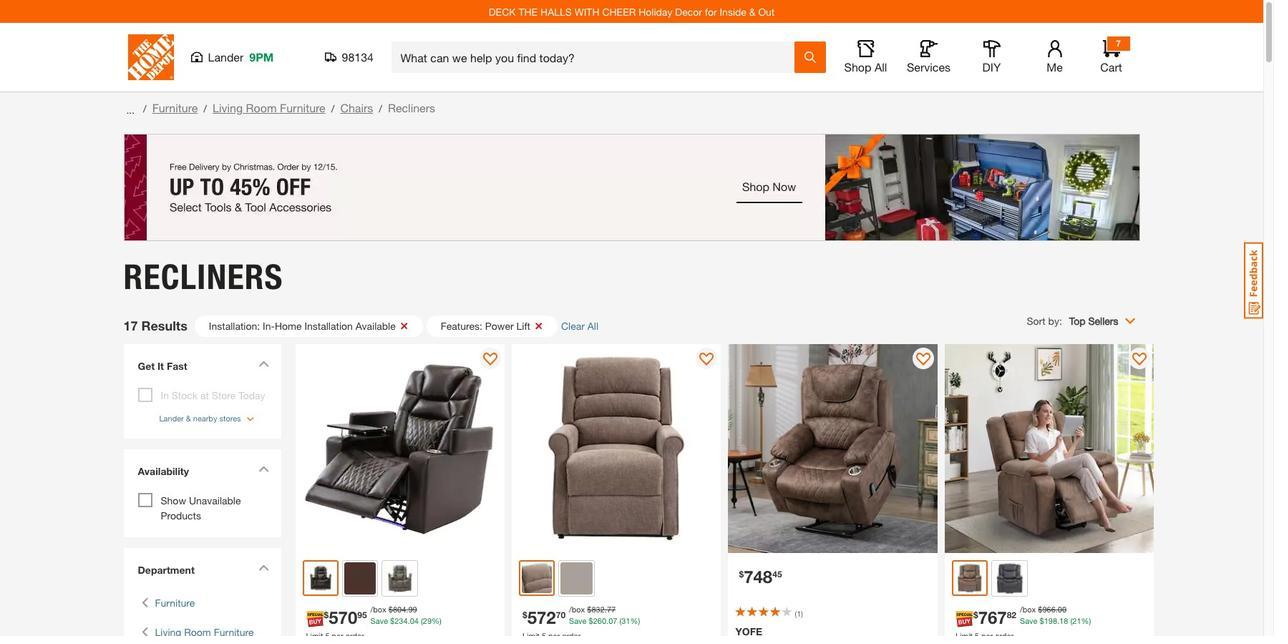 Task type: vqa. For each thing, say whether or not it's contained in the screenshot.
add to cart related to 60 Amp 240-Volt 2-Pole Non-Fusible Outdoor General Duty Safety Switch "image"
no



Task type: describe. For each thing, give the bounding box(es) containing it.
by:
[[1048, 315, 1062, 327]]

deck the halls with cheer holiday decor for inside & out
[[489, 5, 775, 18]]

lift
[[516, 320, 530, 332]]

( inside $ 572 70 /box $ 832 . 77 save $ 260 . 07 ( 31 %)
[[620, 616, 622, 626]]

features: power lift
[[441, 320, 530, 332]]

77
[[607, 605, 616, 614]]

1
[[797, 609, 801, 619]]

brown power motion recliner home theater seating with 2-cup holders swivel tray table, usb charging port and arm storage image
[[295, 344, 505, 553]]

. down 00
[[1057, 616, 1060, 626]]

7
[[1116, 38, 1121, 49]]

available
[[356, 320, 396, 332]]

...
[[126, 103, 135, 116]]

0 horizontal spatial brown image
[[344, 563, 376, 595]]

lander for lander & nearby stores
[[159, 413, 184, 423]]

oversized 180° lying flat brown velvet electric recliner chair elderly power lift chair with massage and heating image
[[728, 344, 938, 553]]

( inside /box $ 966 . 00 save $ 198 . 18 ( 21 %)
[[1070, 616, 1073, 626]]

furniture right room
[[280, 101, 326, 115]]

installation: in-home installation available
[[209, 320, 396, 332]]

get
[[138, 360, 155, 372]]

$ inside $ 767 82
[[974, 610, 978, 621]]

sellers
[[1088, 315, 1119, 327]]

furniture right ... button
[[152, 101, 198, 115]]

in stock at store today
[[161, 389, 265, 401]]

9pm
[[249, 50, 274, 64]]

767
[[978, 608, 1007, 628]]

display image for 832
[[700, 353, 714, 367]]

%) for 570
[[432, 616, 442, 626]]

$ left 70
[[523, 610, 527, 621]]

halls
[[541, 5, 572, 18]]

at
[[200, 389, 209, 401]]

clear all button
[[561, 319, 609, 334]]

availability
[[138, 465, 189, 477]]

nearby
[[193, 413, 217, 423]]

deck
[[489, 5, 516, 18]]

stock
[[172, 389, 198, 401]]

( left ")"
[[795, 609, 797, 619]]

%) inside $ 572 70 /box $ 832 . 77 save $ 260 . 07 ( 31 %)
[[630, 616, 640, 626]]

2 / from the left
[[204, 102, 207, 115]]

0 vertical spatial &
[[749, 5, 756, 18]]

products
[[161, 510, 201, 522]]

99
[[408, 605, 417, 614]]

98134 button
[[325, 50, 374, 64]]

it
[[157, 360, 164, 372]]

for
[[705, 5, 717, 18]]

45
[[773, 569, 782, 580]]

( 1 )
[[795, 609, 803, 619]]

services
[[907, 60, 951, 74]]

clear
[[561, 320, 585, 332]]

chairs link
[[340, 101, 373, 115]]

2 back caret image from the top
[[141, 625, 148, 636]]

power
[[485, 320, 514, 332]]

brown lift chair recliner with heating adjustable massage function image
[[945, 344, 1154, 553]]

shop all button
[[843, 40, 889, 74]]

lander & nearby stores
[[159, 413, 241, 423]]

/box inside $ 572 70 /box $ 832 . 77 save $ 260 . 07 ( 31 %)
[[569, 605, 585, 614]]

$ left 00
[[1038, 605, 1043, 614]]

98134
[[342, 50, 374, 64]]

inside
[[720, 5, 747, 18]]

1 back caret image from the top
[[141, 596, 148, 611]]

31
[[622, 616, 630, 626]]

cart
[[1100, 60, 1122, 74]]

installation: in-home installation available button
[[195, 315, 423, 337]]

$ inside the $ 570 95
[[324, 610, 329, 621]]

$ down 804
[[390, 616, 395, 626]]

cart 7
[[1100, 38, 1122, 74]]

1 / from the left
[[143, 102, 146, 115]]

$ 767 82
[[974, 608, 1017, 628]]

0 horizontal spatial &
[[186, 413, 191, 423]]

1 vertical spatial recliners
[[123, 256, 283, 297]]

4 / from the left
[[379, 102, 382, 115]]

$ inside "$ 748 45"
[[739, 569, 744, 580]]

. down 99
[[408, 616, 410, 626]]

living room furniture link
[[213, 101, 326, 115]]

234
[[395, 616, 408, 626]]

21
[[1073, 616, 1081, 626]]

966
[[1043, 605, 1056, 614]]

installation
[[305, 320, 353, 332]]

living
[[213, 101, 243, 115]]

sort by: top sellers
[[1027, 315, 1119, 327]]

recliners inside ... / furniture / living room furniture / chairs / recliners
[[388, 101, 435, 115]]

save inside $ 572 70 /box $ 832 . 77 save $ 260 . 07 ( 31 %)
[[569, 616, 587, 626]]

shop
[[844, 60, 872, 74]]

82
[[1007, 610, 1017, 621]]

lander 9pm
[[208, 50, 274, 64]]

What can we help you find today? search field
[[401, 42, 794, 72]]

holiday
[[639, 5, 672, 18]]

availability link
[[131, 457, 274, 490]]

unavailable
[[189, 495, 241, 507]]

all for shop all
[[875, 60, 887, 74]]

260
[[593, 616, 606, 626]]

3 display image from the left
[[916, 353, 931, 367]]

services button
[[906, 40, 952, 74]]

installation:
[[209, 320, 260, 332]]

room
[[246, 101, 277, 115]]

features: power lift button
[[426, 315, 558, 337]]

)
[[801, 609, 803, 619]]

show unavailable products link
[[161, 495, 241, 522]]

decor
[[675, 5, 702, 18]]

brown 2 image
[[305, 563, 336, 594]]

1 horizontal spatial brown image
[[955, 563, 985, 594]]

the home depot logo image
[[128, 34, 174, 80]]

570
[[329, 608, 357, 628]]

display image for 804
[[483, 353, 498, 367]]

save for 767
[[1020, 616, 1038, 626]]



Task type: locate. For each thing, give the bounding box(es) containing it.
&
[[749, 5, 756, 18], [186, 413, 191, 423]]

feedback link image
[[1244, 242, 1264, 319]]

2 save from the left
[[569, 616, 587, 626]]

$ down 966
[[1040, 616, 1044, 626]]

furniture down the department
[[155, 597, 195, 609]]

2 vertical spatial caret icon image
[[258, 565, 269, 571]]

/box right 70
[[569, 605, 585, 614]]

$ left 82
[[974, 610, 978, 621]]

0 horizontal spatial save
[[371, 616, 388, 626]]

$ 570 95
[[324, 608, 367, 628]]

1 horizontal spatial recliners
[[388, 101, 435, 115]]

1 vertical spatial lander
[[159, 413, 184, 423]]

stores
[[219, 413, 241, 423]]

/
[[143, 102, 146, 115], [204, 102, 207, 115], [331, 102, 335, 115], [379, 102, 382, 115]]

shop all
[[844, 60, 887, 74]]

0 horizontal spatial lander
[[159, 413, 184, 423]]

( right 04
[[421, 616, 423, 626]]

caret icon image for availability
[[258, 466, 269, 472]]

17 results
[[123, 318, 187, 334]]

store
[[212, 389, 236, 401]]

1 vertical spatial caret icon image
[[258, 466, 269, 472]]

1 gray image from the left
[[384, 563, 416, 595]]

(
[[795, 609, 797, 619], [421, 616, 423, 626], [620, 616, 622, 626], [1070, 616, 1073, 626]]

$ down 832
[[589, 616, 593, 626]]

748
[[744, 567, 773, 587]]

lander for lander 9pm
[[208, 50, 244, 64]]

$
[[739, 569, 744, 580], [389, 605, 393, 614], [587, 605, 592, 614], [1038, 605, 1043, 614], [324, 610, 329, 621], [523, 610, 527, 621], [974, 610, 978, 621], [390, 616, 395, 626], [589, 616, 593, 626], [1040, 616, 1044, 626]]

furniture link right ... button
[[152, 101, 198, 115]]

display image for 966
[[1133, 353, 1147, 367]]

2 horizontal spatial save
[[1020, 616, 1038, 626]]

/ right the chairs
[[379, 102, 382, 115]]

( inside /box $ 804 . 99 save $ 234 . 04 ( 29 %)
[[421, 616, 423, 626]]

ergonomic brown velvet power lift recliner chair for elderly with side pocket and remote control image
[[512, 344, 721, 553]]

lander down in
[[159, 413, 184, 423]]

2 caret icon image from the top
[[258, 466, 269, 472]]

brown image
[[522, 563, 552, 594]]

deck the halls with cheer holiday decor for inside & out link
[[489, 5, 775, 18]]

/ left "living"
[[204, 102, 207, 115]]

save right 95
[[371, 616, 388, 626]]

70
[[556, 610, 566, 621]]

all for clear all
[[588, 320, 598, 332]]

$ left 95
[[324, 610, 329, 621]]

2 display image from the left
[[700, 353, 714, 367]]

all right clear
[[588, 320, 598, 332]]

/box for 570
[[371, 605, 386, 614]]

$ left 99
[[389, 605, 393, 614]]

17
[[123, 318, 138, 334]]

$ left 77
[[587, 605, 592, 614]]

198
[[1044, 616, 1057, 626]]

fast
[[167, 360, 187, 372]]

$ left 45
[[739, 569, 744, 580]]

display image
[[483, 353, 498, 367], [700, 353, 714, 367], [916, 353, 931, 367], [1133, 353, 1147, 367]]

in-
[[263, 320, 275, 332]]

18
[[1060, 616, 1068, 626]]

in stock at store today link
[[161, 389, 265, 401]]

0 horizontal spatial %)
[[432, 616, 442, 626]]

show unavailable products
[[161, 495, 241, 522]]

lander left 9pm
[[208, 50, 244, 64]]

1 horizontal spatial %)
[[630, 616, 640, 626]]

1 vertical spatial &
[[186, 413, 191, 423]]

brown image up 95
[[344, 563, 376, 595]]

. up 260 on the bottom
[[605, 605, 607, 614]]

1 horizontal spatial lander
[[208, 50, 244, 64]]

/box $ 966 . 00 save $ 198 . 18 ( 21 %)
[[1020, 605, 1091, 626]]

sponsored banner image
[[123, 134, 1140, 241]]

chairs
[[340, 101, 373, 115]]

show
[[161, 495, 186, 507]]

2 horizontal spatial %)
[[1081, 616, 1091, 626]]

%) right '07'
[[630, 616, 640, 626]]

department
[[138, 564, 195, 576]]

caret icon image
[[258, 360, 269, 367], [258, 466, 269, 472], [258, 565, 269, 571]]

gray image
[[384, 563, 416, 595], [994, 563, 1026, 595]]

. down 77
[[606, 616, 609, 626]]

gray image up 82
[[994, 563, 1026, 595]]

.
[[406, 605, 408, 614], [605, 605, 607, 614], [1056, 605, 1058, 614], [408, 616, 410, 626], [606, 616, 609, 626], [1057, 616, 1060, 626]]

top
[[1069, 315, 1086, 327]]

804
[[393, 605, 406, 614]]

%)
[[432, 616, 442, 626], [630, 616, 640, 626], [1081, 616, 1091, 626]]

/box inside /box $ 804 . 99 save $ 234 . 04 ( 29 %)
[[371, 605, 386, 614]]

/box inside /box $ 966 . 00 save $ 198 . 18 ( 21 %)
[[1020, 605, 1036, 614]]

caret icon image inside "availability" link
[[258, 466, 269, 472]]

caret icon image for department
[[258, 565, 269, 571]]

caret icon image for get it fast
[[258, 360, 269, 367]]

1 horizontal spatial &
[[749, 5, 756, 18]]

/box for 767
[[1020, 605, 1036, 614]]

save inside /box $ 966 . 00 save $ 198 . 18 ( 21 %)
[[1020, 616, 1038, 626]]

/box right 82
[[1020, 605, 1036, 614]]

3 / from the left
[[331, 102, 335, 115]]

1 %) from the left
[[432, 616, 442, 626]]

with
[[575, 5, 600, 18]]

today
[[238, 389, 265, 401]]

get it fast
[[138, 360, 187, 372]]

department link
[[131, 556, 274, 585]]

/box right 95
[[371, 605, 386, 614]]

3 save from the left
[[1020, 616, 1038, 626]]

save right 70
[[569, 616, 587, 626]]

2 /box from the left
[[569, 605, 585, 614]]

0 horizontal spatial /box
[[371, 605, 386, 614]]

save inside /box $ 804 . 99 save $ 234 . 04 ( 29 %)
[[371, 616, 388, 626]]

3 /box from the left
[[1020, 605, 1036, 614]]

sort
[[1027, 315, 1046, 327]]

& left out at the right of page
[[749, 5, 756, 18]]

me button
[[1032, 40, 1078, 74]]

/box
[[371, 605, 386, 614], [569, 605, 585, 614], [1020, 605, 1036, 614]]

%) inside /box $ 966 . 00 save $ 198 . 18 ( 21 %)
[[1081, 616, 1091, 626]]

/ right the ... at the left of page
[[143, 102, 146, 115]]

1 display image from the left
[[483, 353, 498, 367]]

caret icon image inside get it fast link
[[258, 360, 269, 367]]

0 vertical spatial furniture link
[[152, 101, 198, 115]]

features:
[[441, 320, 482, 332]]

1 vertical spatial all
[[588, 320, 598, 332]]

%) for 767
[[1081, 616, 1091, 626]]

furniture
[[152, 101, 198, 115], [280, 101, 326, 115], [155, 597, 195, 609]]

save for 570
[[371, 616, 388, 626]]

beige image
[[561, 563, 593, 595]]

1 horizontal spatial gray image
[[994, 563, 1026, 595]]

the
[[519, 5, 538, 18]]

in
[[161, 389, 169, 401]]

recliners right the chairs
[[388, 101, 435, 115]]

furniture link
[[152, 101, 198, 115], [155, 596, 195, 611]]

1 /box from the left
[[371, 605, 386, 614]]

... / furniture / living room furniture / chairs / recliners
[[123, 101, 435, 116]]

0 vertical spatial back caret image
[[141, 596, 148, 611]]

1 save from the left
[[371, 616, 388, 626]]

2 %) from the left
[[630, 616, 640, 626]]

1 horizontal spatial save
[[569, 616, 587, 626]]

$ 572 70 /box $ 832 . 77 save $ 260 . 07 ( 31 %)
[[523, 605, 640, 628]]

brown image up 767
[[955, 563, 985, 594]]

. up 198
[[1056, 605, 1058, 614]]

$ 748 45
[[739, 567, 782, 587]]

29
[[423, 616, 432, 626]]

%) right 04
[[432, 616, 442, 626]]

& left 'nearby'
[[186, 413, 191, 423]]

brown image
[[344, 563, 376, 595], [955, 563, 985, 594]]

recliners up the installation:
[[123, 256, 283, 297]]

furniture link down the department
[[155, 596, 195, 611]]

832
[[592, 605, 605, 614]]

0 vertical spatial all
[[875, 60, 887, 74]]

( right '07'
[[620, 616, 622, 626]]

04
[[410, 616, 419, 626]]

. up 234
[[406, 605, 408, 614]]

gray image up 804
[[384, 563, 416, 595]]

%) inside /box $ 804 . 99 save $ 234 . 04 ( 29 %)
[[432, 616, 442, 626]]

0 vertical spatial recliners
[[388, 101, 435, 115]]

%) right 18
[[1081, 616, 1091, 626]]

cheer
[[602, 5, 636, 18]]

1 vertical spatial furniture link
[[155, 596, 195, 611]]

0 horizontal spatial all
[[588, 320, 598, 332]]

1 horizontal spatial /box
[[569, 605, 585, 614]]

0 vertical spatial caret icon image
[[258, 360, 269, 367]]

07
[[609, 616, 617, 626]]

... button
[[123, 100, 137, 120]]

lander
[[208, 50, 244, 64], [159, 413, 184, 423]]

2 horizontal spatial /box
[[1020, 605, 1036, 614]]

results
[[141, 318, 187, 334]]

1 vertical spatial back caret image
[[141, 625, 148, 636]]

4 display image from the left
[[1133, 353, 1147, 367]]

recliners
[[388, 101, 435, 115], [123, 256, 283, 297]]

all right shop
[[875, 60, 887, 74]]

3 caret icon image from the top
[[258, 565, 269, 571]]

caret icon image inside department link
[[258, 565, 269, 571]]

clear all
[[561, 320, 598, 332]]

1 horizontal spatial all
[[875, 60, 887, 74]]

2 gray image from the left
[[994, 563, 1026, 595]]

back caret image
[[141, 596, 148, 611], [141, 625, 148, 636]]

save
[[371, 616, 388, 626], [569, 616, 587, 626], [1020, 616, 1038, 626]]

00
[[1058, 605, 1067, 614]]

/box $ 804 . 99 save $ 234 . 04 ( 29 %)
[[371, 605, 442, 626]]

save right 82
[[1020, 616, 1038, 626]]

out
[[758, 5, 775, 18]]

3 %) from the left
[[1081, 616, 1091, 626]]

0 horizontal spatial gray image
[[384, 563, 416, 595]]

/ left the chairs
[[331, 102, 335, 115]]

( right 18
[[1070, 616, 1073, 626]]

1 caret icon image from the top
[[258, 360, 269, 367]]

0 horizontal spatial recliners
[[123, 256, 283, 297]]

0 vertical spatial lander
[[208, 50, 244, 64]]

me
[[1047, 60, 1063, 74]]

diy button
[[969, 40, 1015, 74]]



